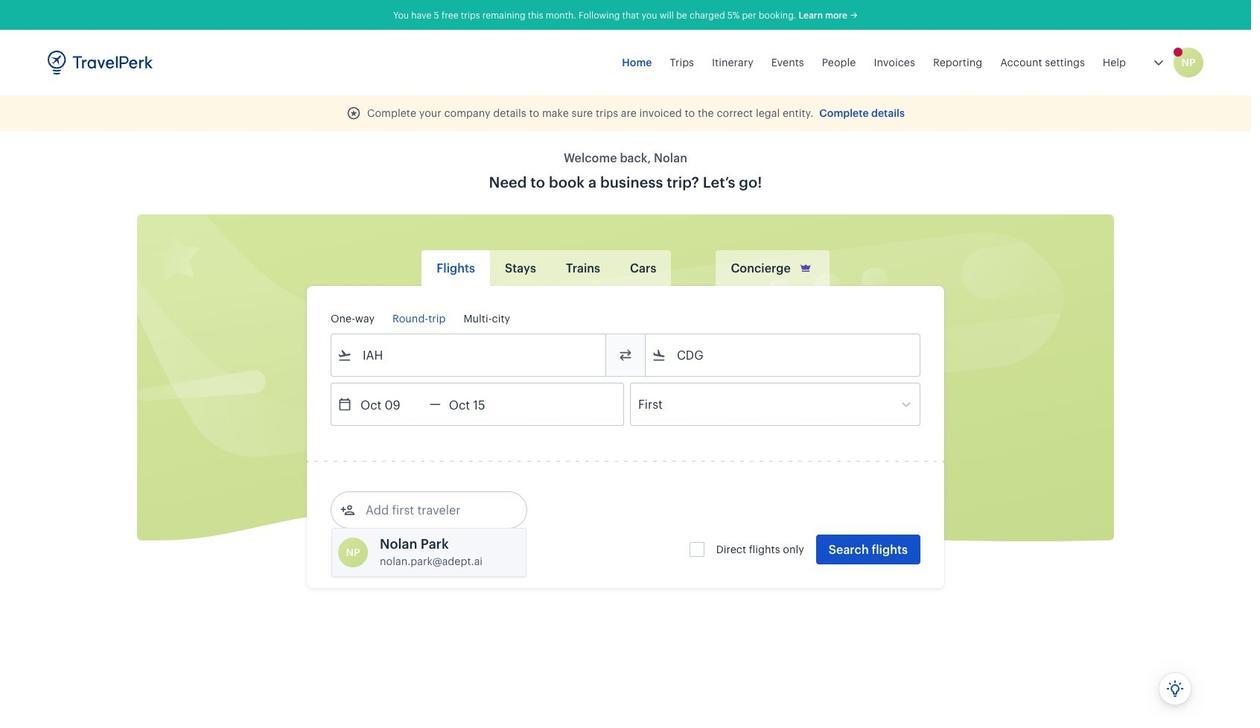 Task type: describe. For each thing, give the bounding box(es) containing it.
To search field
[[667, 343, 900, 367]]

Depart text field
[[352, 384, 430, 425]]



Task type: locate. For each thing, give the bounding box(es) containing it.
From search field
[[352, 343, 586, 367]]

Return text field
[[441, 384, 518, 425]]

Add first traveler search field
[[355, 498, 510, 522]]



Task type: vqa. For each thing, say whether or not it's contained in the screenshot.
Move backward to switch to the previous month. image
no



